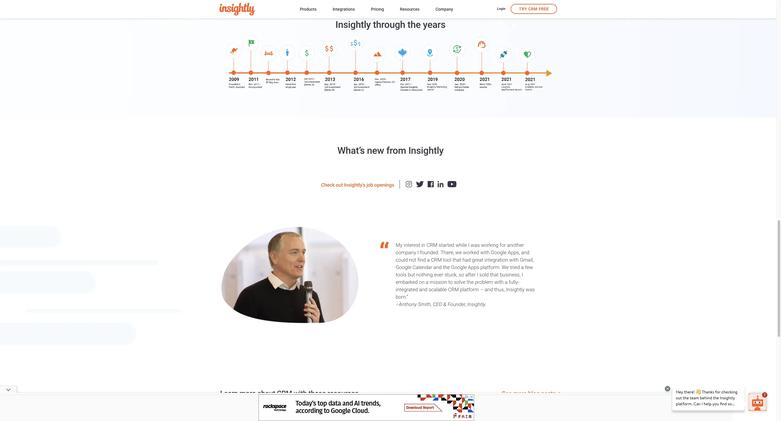 Task type: locate. For each thing, give the bounding box(es) containing it.
0 vertical spatial the
[[408, 19, 421, 30]]

what's
[[338, 145, 365, 156]]

job
[[367, 182, 373, 188]]

check out insightly's job openings
[[321, 182, 395, 188]]

platform
[[460, 287, 479, 293]]

more right learn
[[240, 390, 256, 398]]

my
[[396, 242, 403, 248]]

login link
[[498, 7, 506, 12]]

google down could
[[396, 264, 412, 270]]

was down few
[[526, 287, 535, 293]]

the down the tool
[[443, 264, 450, 270]]

crm up the founded.
[[427, 242, 438, 248]]

i up find
[[418, 250, 419, 256]]

ceo
[[433, 302, 443, 307]]

integrated
[[396, 287, 418, 293]]

find
[[418, 257, 426, 263]]

born."
[[396, 294, 408, 300]]

from
[[387, 145, 406, 156]]

with down working
[[481, 250, 490, 256]]

1 horizontal spatial more
[[514, 390, 527, 397]]

for
[[500, 242, 506, 248]]

1 vertical spatial was
[[526, 287, 535, 293]]

0 vertical spatial was
[[471, 242, 480, 248]]

great
[[472, 257, 484, 263]]

insightly
[[336, 19, 371, 30], [409, 145, 444, 156], [506, 287, 525, 293], [468, 302, 486, 307]]

solve
[[454, 279, 466, 285]]

tool
[[443, 257, 452, 263]]

out
[[336, 182, 343, 188]]

crm inside button
[[529, 7, 538, 11]]

new
[[367, 145, 384, 156]]

scalable
[[429, 287, 447, 293]]

–
[[481, 287, 484, 293]]

insightly's
[[344, 182, 366, 188]]

check
[[321, 182, 335, 188]]

was up worked
[[471, 242, 480, 248]]

there,
[[441, 250, 454, 256]]

google up so
[[451, 264, 467, 270]]

years
[[423, 19, 446, 30]]

learn more about crm with these resources
[[220, 390, 359, 398]]

more for learn
[[240, 390, 256, 398]]

2 vertical spatial the
[[467, 279, 474, 285]]

stuck,
[[445, 272, 458, 278]]

crm right about
[[277, 390, 292, 398]]

the
[[408, 19, 421, 30], [443, 264, 450, 270], [467, 279, 474, 285]]

0 horizontal spatial was
[[471, 242, 480, 248]]

crm down to
[[448, 287, 459, 293]]

apps
[[468, 264, 480, 270]]

with down apps,
[[510, 257, 519, 263]]

these
[[309, 390, 326, 398]]

apps,
[[508, 250, 520, 256]]

try
[[519, 7, 527, 11]]

we
[[456, 250, 462, 256]]

0 horizontal spatial more
[[240, 390, 256, 398]]

i right business, on the bottom of page
[[522, 272, 523, 278]]

google
[[491, 250, 507, 256], [396, 264, 412, 270], [451, 264, 467, 270]]

a right find
[[427, 257, 430, 263]]

was
[[471, 242, 480, 248], [526, 287, 535, 293]]

crm
[[529, 7, 538, 11], [427, 242, 438, 248], [431, 257, 442, 263], [448, 287, 459, 293], [277, 390, 292, 398]]

products link
[[300, 5, 317, 14]]

that down the platform.
[[490, 272, 499, 278]]

0 horizontal spatial that
[[453, 257, 462, 263]]

company
[[436, 7, 453, 11]]

with left the these
[[294, 390, 307, 398]]

products
[[300, 7, 317, 11]]

company link
[[436, 5, 453, 14]]

2 horizontal spatial the
[[467, 279, 474, 285]]

more right see
[[514, 390, 527, 397]]

i right while
[[469, 242, 470, 248]]

resources
[[400, 7, 420, 11]]

more for see
[[514, 390, 527, 397]]

2 horizontal spatial google
[[491, 250, 507, 256]]

few
[[525, 264, 533, 270]]

after
[[466, 272, 476, 278]]

more
[[240, 390, 256, 398], [514, 390, 527, 397]]

and down on at the right bottom of the page
[[419, 287, 428, 293]]

and right –
[[485, 287, 493, 293]]

the down after
[[467, 279, 474, 285]]

that
[[453, 257, 462, 263], [490, 272, 499, 278]]

1 vertical spatial the
[[443, 264, 450, 270]]

working
[[481, 242, 499, 248]]

while
[[456, 242, 467, 248]]

posts
[[542, 390, 556, 397]]

with
[[481, 250, 490, 256], [510, 257, 519, 263], [495, 279, 504, 285], [294, 390, 307, 398]]

0 horizontal spatial the
[[408, 19, 421, 30]]

smith,
[[418, 302, 432, 307]]

and
[[522, 250, 530, 256], [434, 264, 442, 270], [419, 287, 428, 293], [485, 287, 493, 293]]

insightly logo image
[[220, 3, 255, 16]]

integrations
[[333, 7, 355, 11]]

1 horizontal spatial the
[[443, 264, 450, 270]]

i
[[469, 242, 470, 248], [418, 250, 419, 256], [477, 272, 479, 278], [522, 272, 523, 278]]

1 horizontal spatial that
[[490, 272, 499, 278]]

a
[[427, 257, 430, 263], [521, 264, 524, 270], [426, 279, 429, 285], [505, 279, 508, 285]]

tools
[[396, 272, 407, 278]]

company
[[396, 250, 417, 256]]

the down resources link
[[408, 19, 421, 30]]

crm right try
[[529, 7, 538, 11]]

gmail,
[[520, 257, 534, 263]]

my interest in crm started while i was working for another company i founded. there, we worked with google apps, and could not find a crm tool that had great integration with gmail, google calendar and the google apps platform. we tried a few tools but nothing ever stuck, so after i sold that business, i embarked on a mission to solve the problem with a fully- integrated and scalable crm platform – and thus, insightly was born." –anthony smith, ceo & founder, insightly
[[396, 242, 535, 307]]

google up integration in the bottom right of the page
[[491, 250, 507, 256]]

that down we
[[453, 257, 462, 263]]

and up "ever"
[[434, 264, 442, 270]]



Task type: describe. For each thing, give the bounding box(es) containing it.
calendar
[[413, 264, 433, 270]]

crm down the founded.
[[431, 257, 442, 263]]

a left "fully-"
[[505, 279, 508, 285]]

fully-
[[509, 279, 520, 285]]

pricing
[[371, 7, 384, 11]]

tried
[[510, 264, 520, 270]]

so
[[459, 272, 464, 278]]

we
[[502, 264, 509, 270]]

free
[[539, 7, 549, 11]]

&
[[444, 302, 447, 307]]

in
[[422, 242, 426, 248]]

openings
[[375, 182, 395, 188]]

to
[[449, 279, 453, 285]]

a right on at the right bottom of the page
[[426, 279, 429, 285]]

founded.
[[420, 250, 440, 256]]

business,
[[500, 272, 521, 278]]

see more blog posts link
[[502, 390, 561, 397]]

and up gmail,
[[522, 250, 530, 256]]

try crm free button
[[511, 4, 558, 14]]

about
[[258, 390, 275, 398]]

see
[[502, 390, 512, 397]]

interest
[[404, 242, 421, 248]]

nothing
[[417, 272, 433, 278]]

try crm free link
[[511, 4, 558, 14]]

pricing link
[[371, 5, 384, 14]]

mission
[[430, 279, 447, 285]]

started
[[439, 242, 455, 248]]

try crm free
[[519, 7, 549, 11]]

worked
[[463, 250, 479, 256]]

sold
[[480, 272, 489, 278]]

embarked
[[396, 279, 418, 285]]

could
[[396, 257, 408, 263]]

1 horizontal spatial google
[[451, 264, 467, 270]]

insightly through the years
[[336, 19, 446, 30]]

a left few
[[521, 264, 524, 270]]

insightly logo link
[[220, 3, 291, 16]]

not
[[409, 257, 417, 263]]

integration
[[485, 257, 508, 263]]

resources link
[[400, 5, 420, 14]]

on
[[419, 279, 425, 285]]

through
[[373, 19, 406, 30]]

blog
[[529, 390, 540, 397]]

1 horizontal spatial was
[[526, 287, 535, 293]]

1 vertical spatial that
[[490, 272, 499, 278]]

check out insightly's job openings link
[[321, 182, 405, 188]]

thus,
[[495, 287, 505, 293]]

platform.
[[481, 264, 501, 270]]

what's new from insightly
[[338, 145, 444, 156]]

founder,
[[448, 302, 467, 307]]

with up thus,
[[495, 279, 504, 285]]

another
[[507, 242, 524, 248]]

i left sold
[[477, 272, 479, 278]]

–anthony
[[396, 302, 417, 307]]

problem
[[475, 279, 493, 285]]

resources
[[328, 390, 359, 398]]

learn
[[220, 390, 238, 398]]

0 horizontal spatial google
[[396, 264, 412, 270]]

login
[[498, 7, 506, 11]]

see more blog posts
[[502, 390, 556, 397]]

ever
[[434, 272, 444, 278]]

integrations link
[[333, 5, 355, 14]]

had
[[463, 257, 471, 263]]

0 vertical spatial that
[[453, 257, 462, 263]]

but
[[408, 272, 415, 278]]



Task type: vqa. For each thing, say whether or not it's contained in the screenshot.
about
yes



